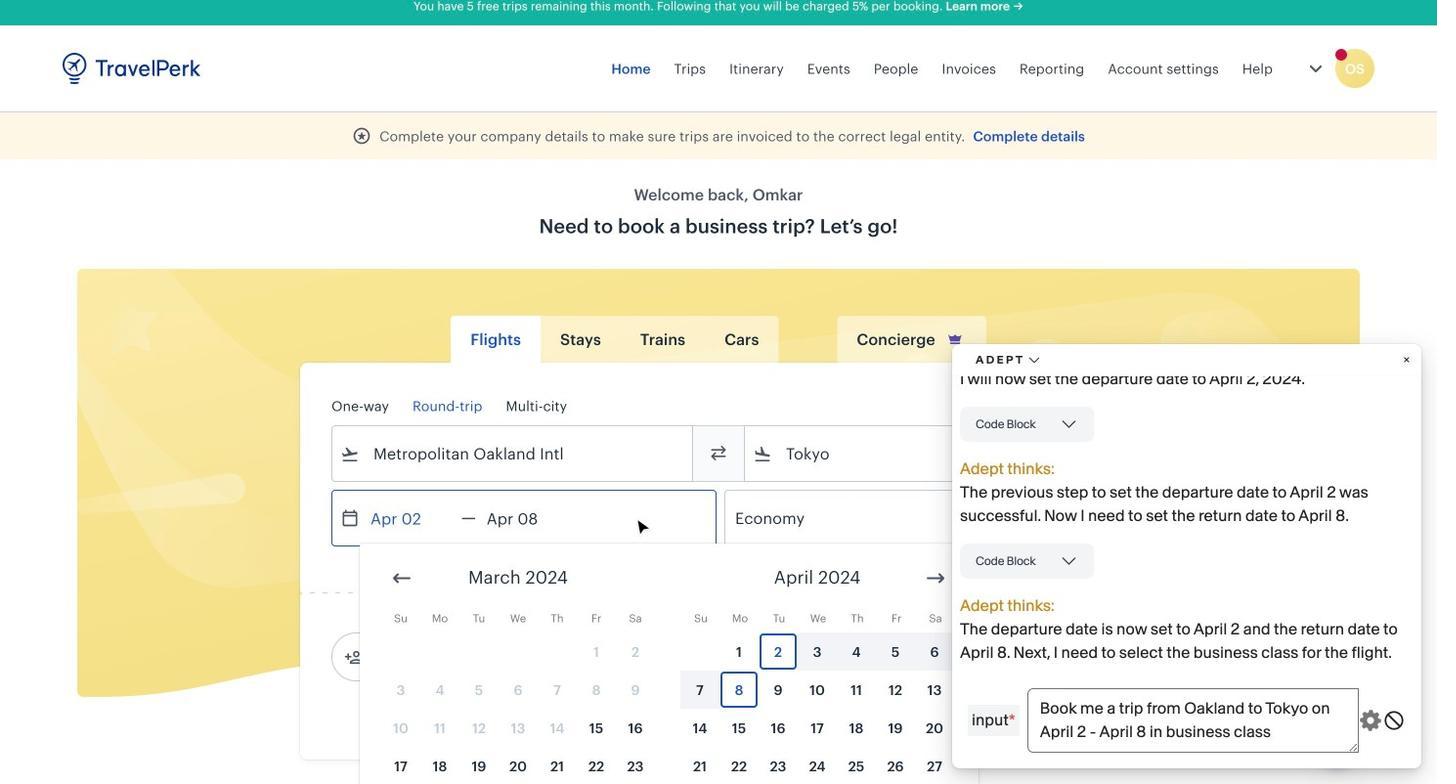 Task type: describe. For each thing, give the bounding box(es) containing it.
Return text field
[[476, 491, 578, 546]]

To search field
[[773, 438, 1080, 469]]



Task type: locate. For each thing, give the bounding box(es) containing it.
move backward to switch to the previous month. image
[[390, 567, 414, 590]]

move forward to switch to the next month. image
[[924, 567, 948, 590]]

Depart text field
[[360, 491, 462, 546]]

calendar application
[[360, 544, 1438, 784]]

From search field
[[360, 438, 667, 469]]



Task type: vqa. For each thing, say whether or not it's contained in the screenshot.
Add First Traveler search field
no



